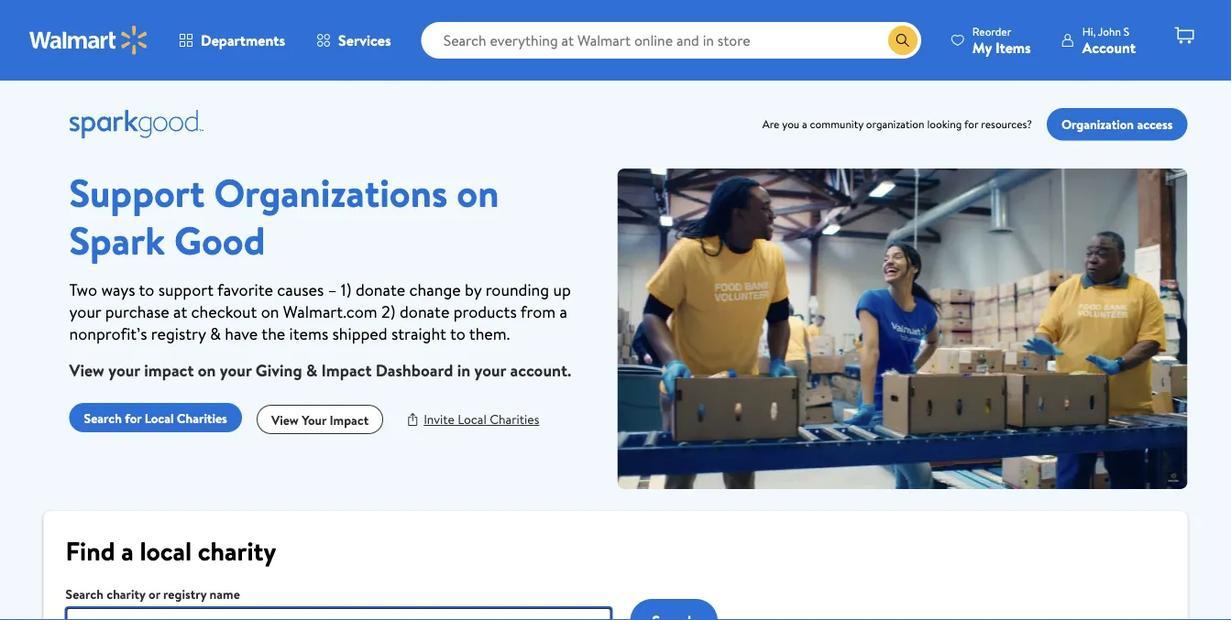 Task type: locate. For each thing, give the bounding box(es) containing it.
0 vertical spatial search
[[84, 409, 122, 427]]

items
[[289, 322, 328, 345]]

0 horizontal spatial for
[[125, 409, 142, 427]]

0 vertical spatial &
[[210, 322, 221, 345]]

0 vertical spatial registry
[[151, 322, 206, 345]]

impact down shipped
[[321, 359, 372, 382]]

0 horizontal spatial on
[[198, 359, 216, 382]]

your
[[302, 411, 326, 429]]

a right you
[[802, 116, 807, 132]]

1 vertical spatial to
[[450, 322, 466, 345]]

0 horizontal spatial a
[[121, 534, 134, 569]]

causes
[[277, 278, 324, 301]]

nonprofit's
[[69, 322, 147, 345]]

1 horizontal spatial view
[[271, 411, 299, 429]]

1)
[[341, 278, 352, 301]]

view your impact on your giving & impact dashboard in your account.
[[69, 359, 571, 382]]

& right the giving
[[306, 359, 317, 382]]

registry right or
[[163, 586, 207, 604]]

&
[[210, 322, 221, 345], [306, 359, 317, 382]]

2 horizontal spatial on
[[457, 165, 499, 219]]

the
[[262, 322, 285, 345]]

Search charity or registry name text field
[[66, 608, 612, 621]]

0 horizontal spatial charity
[[107, 586, 145, 604]]

charities down account.
[[490, 411, 539, 429]]

0 vertical spatial impact
[[321, 359, 372, 382]]

donate right 1)
[[356, 278, 405, 301]]

0 horizontal spatial view
[[69, 359, 104, 382]]

charities
[[177, 409, 227, 427], [490, 411, 539, 429]]

for right looking
[[964, 116, 979, 132]]

two
[[69, 278, 97, 301]]

search down nonprofit's
[[84, 409, 122, 427]]

& inside two ways to support favorite causes – 1) donate change by rounding up your purchase at checkout on walmart.com 2) donate products from a nonprofit's registry & have the items shipped straight to them.
[[210, 322, 221, 345]]

1 horizontal spatial local
[[458, 411, 487, 429]]

1 horizontal spatial charity
[[198, 534, 276, 569]]

view your impact link
[[257, 405, 383, 435]]

find a local charity
[[66, 534, 276, 569]]

0 vertical spatial view
[[69, 359, 104, 382]]

search
[[84, 409, 122, 427], [66, 586, 103, 604]]

reorder
[[973, 23, 1011, 39]]

& left the have
[[210, 322, 221, 345]]

1 vertical spatial view
[[271, 411, 299, 429]]

a inside two ways to support favorite causes – 1) donate change by rounding up your purchase at checkout on walmart.com 2) donate products from a nonprofit's registry & have the items shipped straight to them.
[[560, 300, 567, 323]]

to left them.
[[450, 322, 466, 345]]

organization
[[866, 116, 925, 132]]

are you a community organization looking for resources?
[[762, 116, 1032, 132]]

access
[[1137, 115, 1173, 133]]

2 horizontal spatial a
[[802, 116, 807, 132]]

for
[[964, 116, 979, 132], [125, 409, 142, 427]]

0 horizontal spatial local
[[145, 409, 174, 427]]

up
[[553, 278, 571, 301]]

from
[[520, 300, 556, 323]]

your
[[69, 300, 101, 323], [108, 359, 140, 382], [220, 359, 252, 382], [474, 359, 506, 382]]

on inside two ways to support favorite causes – 1) donate change by rounding up your purchase at checkout on walmart.com 2) donate products from a nonprofit's registry & have the items shipped straight to them.
[[261, 300, 279, 323]]

to right ways at the top of the page
[[139, 278, 154, 301]]

products
[[453, 300, 517, 323]]

donate
[[356, 278, 405, 301], [400, 300, 450, 323]]

local
[[145, 409, 174, 427], [458, 411, 487, 429]]

my
[[973, 37, 992, 57]]

your left purchase on the left
[[69, 300, 101, 323]]

2 vertical spatial a
[[121, 534, 134, 569]]

1 vertical spatial search
[[66, 586, 103, 604]]

local inside invite local charities button
[[458, 411, 487, 429]]

account.
[[510, 359, 571, 382]]

to
[[139, 278, 154, 301], [450, 322, 466, 345]]

on
[[457, 165, 499, 219], [261, 300, 279, 323], [198, 359, 216, 382]]

spark
[[69, 213, 165, 267]]

for down nonprofit's
[[125, 409, 142, 427]]

them.
[[469, 322, 510, 345]]

invite local charities button
[[405, 405, 539, 431]]

in
[[457, 359, 470, 382]]

or
[[149, 586, 160, 604]]

charities down impact
[[177, 409, 227, 427]]

impact right 'your'
[[330, 411, 369, 429]]

charity
[[198, 534, 276, 569], [107, 586, 145, 604]]

1 vertical spatial a
[[560, 300, 567, 323]]

1 horizontal spatial charities
[[490, 411, 539, 429]]

0 horizontal spatial &
[[210, 322, 221, 345]]

a right from
[[560, 300, 567, 323]]

view for view your impact on your giving & impact dashboard in your account.
[[69, 359, 104, 382]]

organization access link
[[1047, 108, 1188, 140]]

straight
[[391, 322, 446, 345]]

organizations
[[214, 165, 448, 219]]

0 horizontal spatial to
[[139, 278, 154, 301]]

1 horizontal spatial &
[[306, 359, 317, 382]]

view left 'your'
[[271, 411, 299, 429]]

1 vertical spatial charity
[[107, 586, 145, 604]]

looking
[[927, 116, 962, 132]]

1 horizontal spatial a
[[560, 300, 567, 323]]

invite local charities
[[424, 411, 539, 429]]

view down nonprofit's
[[69, 359, 104, 382]]

0 horizontal spatial charities
[[177, 409, 227, 427]]

search down find at the left bottom of the page
[[66, 586, 103, 604]]

view
[[69, 359, 104, 382], [271, 411, 299, 429]]

giving
[[256, 359, 302, 382]]

impact
[[321, 359, 372, 382], [330, 411, 369, 429]]

invite
[[424, 411, 455, 429]]

0 vertical spatial charity
[[198, 534, 276, 569]]

a
[[802, 116, 807, 132], [560, 300, 567, 323], [121, 534, 134, 569]]

1 horizontal spatial on
[[261, 300, 279, 323]]

search charity or registry name element
[[66, 584, 616, 621]]

walmart.com
[[283, 300, 377, 323]]

organization access
[[1062, 115, 1173, 133]]

1 vertical spatial on
[[261, 300, 279, 323]]

charity up the name
[[198, 534, 276, 569]]

local right invite
[[458, 411, 487, 429]]

0 vertical spatial on
[[457, 165, 499, 219]]

support
[[158, 278, 214, 301]]

–
[[328, 278, 337, 301]]

local down impact
[[145, 409, 174, 427]]

local inside search for local charities link
[[145, 409, 174, 427]]

registry up impact
[[151, 322, 206, 345]]

registry
[[151, 322, 206, 345], [163, 586, 207, 604]]

0 vertical spatial for
[[964, 116, 979, 132]]

charity left or
[[107, 586, 145, 604]]

search for search for local charities
[[84, 409, 122, 427]]

a right find at the left bottom of the page
[[121, 534, 134, 569]]

view your impact
[[271, 411, 369, 429]]

name
[[210, 586, 240, 604]]

dashboard
[[376, 359, 453, 382]]

resources?
[[981, 116, 1032, 132]]

search for search charity or registry name
[[66, 586, 103, 604]]



Task type: vqa. For each thing, say whether or not it's contained in the screenshot.
to to the right
yes



Task type: describe. For each thing, give the bounding box(es) containing it.
Walmart Site-Wide search field
[[421, 22, 921, 59]]

walmart image
[[29, 26, 149, 55]]

your right in
[[474, 359, 506, 382]]

at
[[173, 300, 187, 323]]

organization
[[1062, 115, 1134, 133]]

support
[[69, 165, 205, 219]]

checkout
[[191, 300, 257, 323]]

search for local charities
[[84, 409, 227, 427]]

Search search field
[[421, 22, 921, 59]]

on inside the support organizations on spark good
[[457, 165, 499, 219]]

view for view your impact
[[271, 411, 299, 429]]

1 vertical spatial impact
[[330, 411, 369, 429]]

cart contains 0 items total amount $0.00 image
[[1173, 25, 1195, 47]]

support organizations on spark good
[[69, 165, 499, 267]]

food bank volunteers working alongside a walmart associate image
[[617, 169, 1188, 490]]

impact
[[144, 359, 194, 382]]

charities inside button
[[490, 411, 539, 429]]

purchase
[[105, 300, 169, 323]]

ways
[[101, 278, 135, 301]]

services
[[338, 30, 391, 50]]

departments
[[201, 30, 285, 50]]

2)
[[381, 300, 396, 323]]

donate right 2)
[[400, 300, 450, 323]]

by
[[465, 278, 482, 301]]

2 vertical spatial on
[[198, 359, 216, 382]]

hi,
[[1082, 23, 1096, 39]]

registry inside two ways to support favorite causes – 1) donate change by rounding up your purchase at checkout on walmart.com 2) donate products from a nonprofit's registry & have the items shipped straight to them.
[[151, 322, 206, 345]]

good
[[174, 213, 265, 267]]

hi, john s account
[[1082, 23, 1136, 57]]

your down nonprofit's
[[108, 359, 140, 382]]

1 vertical spatial registry
[[163, 586, 207, 604]]

s
[[1124, 23, 1130, 39]]

two ways to support favorite causes – 1) donate change by rounding up your purchase at checkout on walmart.com 2) donate products from a nonprofit's registry & have the items shipped straight to them.
[[69, 278, 571, 345]]

your inside two ways to support favorite causes – 1) donate change by rounding up your purchase at checkout on walmart.com 2) donate products from a nonprofit's registry & have the items shipped straight to them.
[[69, 300, 101, 323]]

departments button
[[163, 18, 301, 62]]

0 vertical spatial a
[[802, 116, 807, 132]]

search icon image
[[896, 33, 910, 48]]

reorder my items
[[973, 23, 1031, 57]]

find
[[66, 534, 115, 569]]

you
[[782, 116, 800, 132]]

local
[[140, 534, 192, 569]]

services button
[[301, 18, 407, 62]]

change
[[409, 278, 461, 301]]

your down the have
[[220, 359, 252, 382]]

favorite
[[217, 278, 273, 301]]

search charity or registry name
[[66, 586, 240, 604]]

1 horizontal spatial for
[[964, 116, 979, 132]]

community
[[810, 116, 863, 132]]

search for local charities link
[[69, 403, 242, 433]]

account
[[1082, 37, 1136, 57]]

have
[[225, 322, 258, 345]]

spark good logo image
[[44, 110, 204, 139]]

are
[[762, 116, 780, 132]]

rounding
[[486, 278, 549, 301]]

1 vertical spatial for
[[125, 409, 142, 427]]

1 vertical spatial &
[[306, 359, 317, 382]]

shipped
[[332, 322, 387, 345]]

john
[[1098, 23, 1121, 39]]

1 horizontal spatial to
[[450, 322, 466, 345]]

0 vertical spatial to
[[139, 278, 154, 301]]

items
[[995, 37, 1031, 57]]



